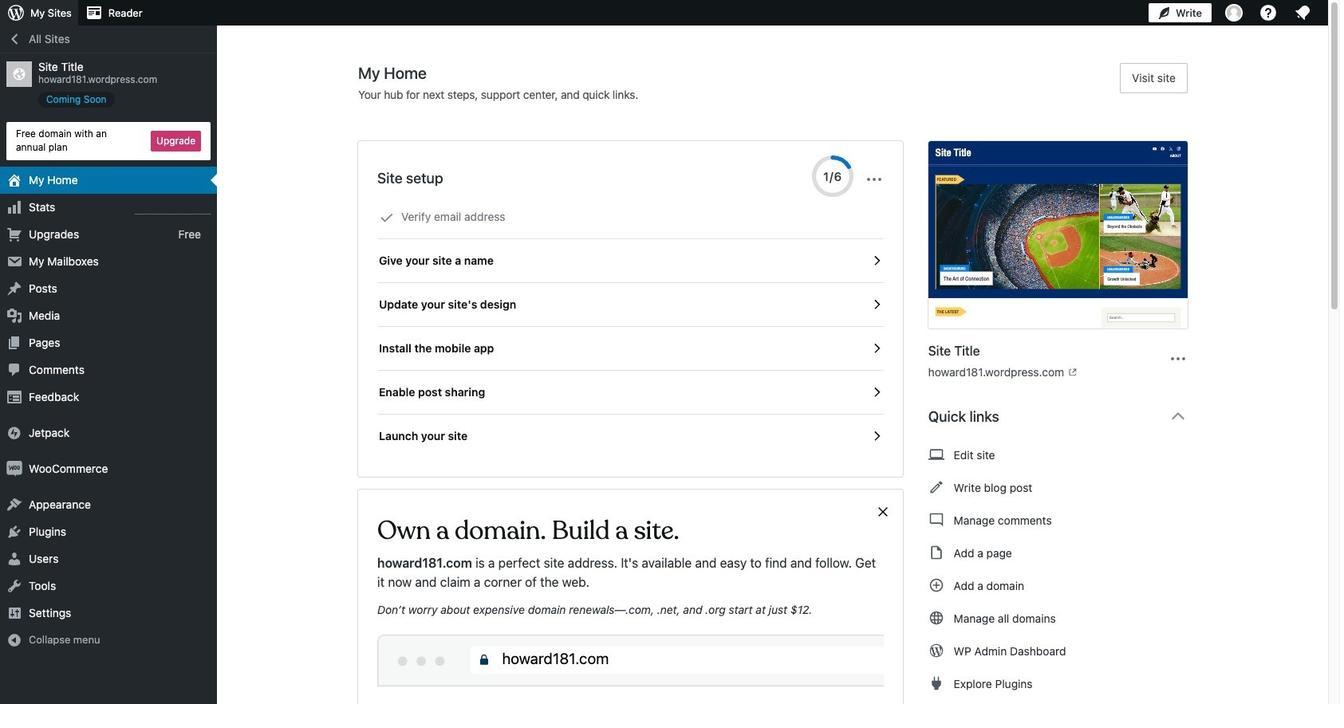 Task type: locate. For each thing, give the bounding box(es) containing it.
task enabled image
[[870, 298, 884, 312]]

1 vertical spatial img image
[[6, 461, 22, 477]]

laptop image
[[929, 445, 945, 465]]

4 task enabled image from the top
[[870, 429, 884, 444]]

0 vertical spatial img image
[[6, 425, 22, 441]]

launchpad checklist element
[[378, 196, 884, 458]]

task enabled image
[[870, 254, 884, 268], [870, 342, 884, 356], [870, 386, 884, 400], [870, 429, 884, 444]]

help image
[[1259, 3, 1279, 22]]

more options for site site title image
[[1169, 349, 1188, 368]]

1 img image from the top
[[6, 425, 22, 441]]

1 task enabled image from the top
[[870, 254, 884, 268]]

2 task enabled image from the top
[[870, 342, 884, 356]]

manage your notifications image
[[1294, 3, 1313, 22]]

main content
[[358, 63, 1201, 705]]

2 img image from the top
[[6, 461, 22, 477]]

progress bar
[[812, 156, 854, 197]]

3 task enabled image from the top
[[870, 386, 884, 400]]

highest hourly views 0 image
[[135, 204, 211, 214]]

edit image
[[929, 478, 945, 497]]

dismiss domain name promotion image
[[876, 503, 890, 522]]

dismiss settings image
[[865, 170, 884, 189]]

insert_drive_file image
[[929, 544, 945, 563]]

img image
[[6, 425, 22, 441], [6, 461, 22, 477]]



Task type: describe. For each thing, give the bounding box(es) containing it.
my profile image
[[1226, 4, 1244, 22]]

mode_comment image
[[929, 511, 945, 530]]



Task type: vqa. For each thing, say whether or not it's contained in the screenshot.
search box
no



